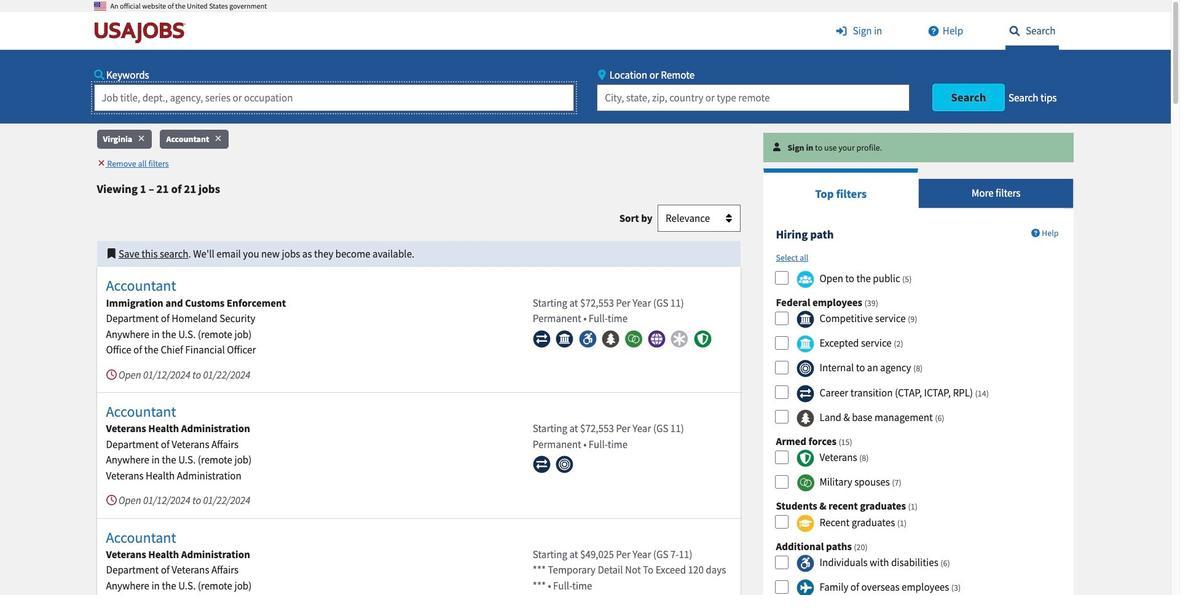 Task type: describe. For each thing, give the bounding box(es) containing it.
family of overseas employees image
[[797, 579, 815, 595]]

veterans image
[[797, 449, 815, 467]]

remove all filters image
[[97, 159, 105, 167]]

competitive service image
[[797, 311, 815, 329]]

land & base management image
[[797, 409, 815, 427]]

main navigation element
[[0, 12, 1171, 123]]

City, state, zip, country or type remote text field
[[597, 84, 910, 111]]

career transition (ctap, ictap, rpl) image
[[797, 385, 815, 402]]



Task type: locate. For each thing, give the bounding box(es) containing it.
u.s. flag image
[[94, 0, 106, 12]]

individuals with disabilities image
[[797, 555, 815, 573]]

internal to an agency image
[[797, 360, 815, 378]]

tab list
[[764, 168, 1074, 209]]

recent graduates image
[[797, 514, 815, 532]]

job search image
[[1006, 26, 1024, 36]]

excepted service image
[[797, 335, 815, 353]]

hiring path help image
[[1032, 229, 1040, 237]]

usajobs logo image
[[94, 22, 191, 44]]

open to the public image
[[797, 270, 815, 288]]

Job title, dept., agency, series or occupation text field
[[94, 84, 574, 111]]

header element
[[0, 0, 1171, 123]]

help image
[[925, 26, 943, 36]]

military spouses image
[[797, 474, 815, 492]]



Task type: vqa. For each thing, say whether or not it's contained in the screenshot.
Help "icon"
yes



